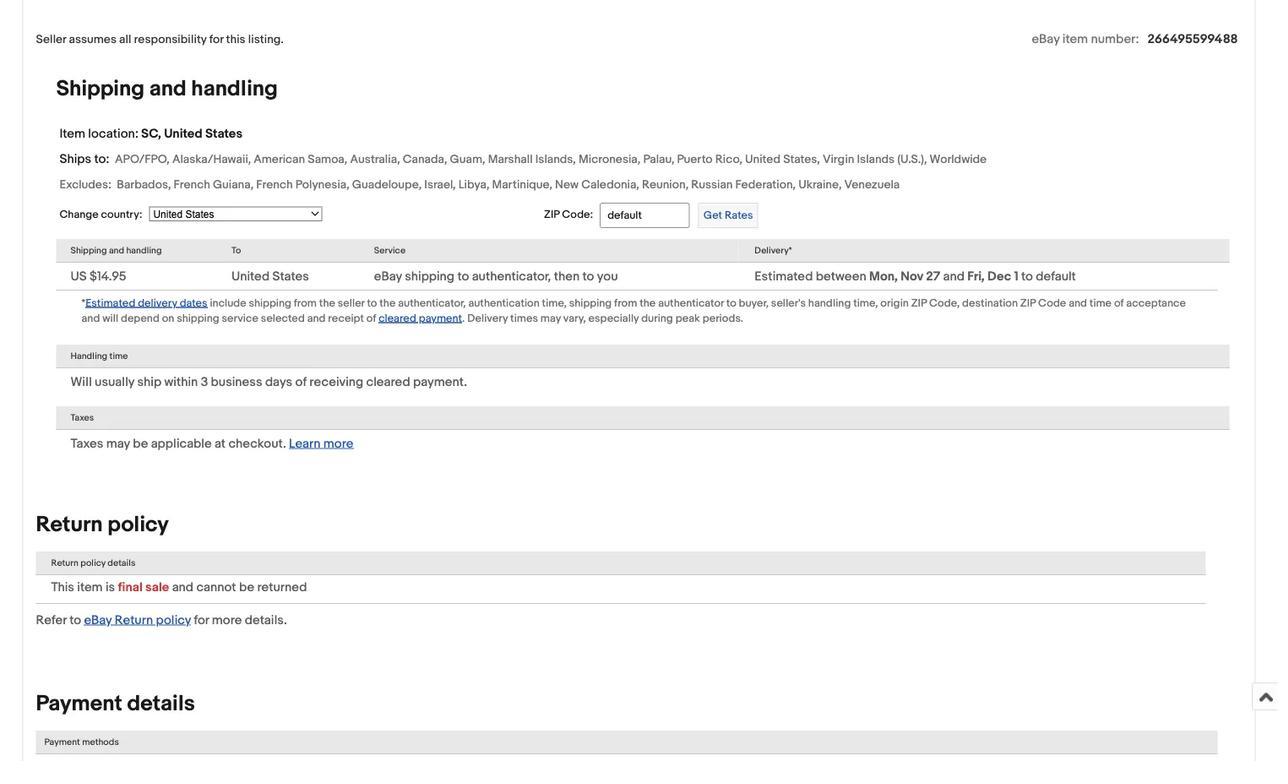 Task type: vqa. For each thing, say whether or not it's contained in the screenshot.
the rightmost be
yes



Task type: describe. For each thing, give the bounding box(es) containing it.
and up sc,
[[149, 76, 186, 102]]

origin
[[881, 297, 909, 310]]

federation,
[[736, 177, 796, 192]]

get rates
[[704, 209, 753, 222]]

libya,
[[459, 177, 490, 192]]

return for return policy
[[36, 512, 103, 538]]

item for this
[[77, 580, 103, 595]]

zip code:
[[544, 208, 593, 222]]

excludes:
[[60, 177, 111, 192]]

shipping up vary,
[[569, 297, 612, 310]]

reunion,
[[642, 177, 689, 192]]

refer to ebay return policy for more details.
[[36, 613, 287, 628]]

polynesia,
[[295, 177, 350, 192]]

2 the from the left
[[380, 297, 396, 310]]

to right refer on the bottom
[[69, 613, 81, 628]]

to:
[[94, 151, 110, 166]]

.
[[462, 312, 465, 325]]

martinique,
[[492, 177, 553, 192]]

to
[[232, 245, 241, 256]]

ships
[[60, 151, 91, 166]]

taxes for taxes may be applicable at checkout. learn more
[[71, 436, 103, 451]]

1 french from the left
[[174, 177, 210, 192]]

seller's
[[771, 297, 806, 310]]

states,
[[783, 152, 820, 166]]

2 vertical spatial of
[[295, 374, 307, 389]]

depend
[[121, 312, 160, 325]]

destination
[[963, 297, 1018, 310]]

sc,
[[141, 126, 161, 141]]

code,
[[929, 297, 960, 310]]

include shipping from the seller to the authenticator, authentication time, shipping from the authenticator to buyer, seller's handling time, origin zip code, destination zip code and time of acceptance and will depend on shipping service selected and receipt of
[[82, 297, 1186, 325]]

0 vertical spatial be
[[133, 436, 148, 451]]

on
[[162, 312, 174, 325]]

united states
[[232, 269, 309, 284]]

policy for return policy details
[[81, 558, 106, 569]]

return policy details
[[51, 558, 135, 569]]

1 vertical spatial states
[[273, 269, 309, 284]]

3
[[201, 374, 208, 389]]

27
[[926, 269, 941, 284]]

to left you
[[583, 269, 594, 284]]

refer
[[36, 613, 67, 628]]

responsibility
[[134, 32, 207, 46]]

1 horizontal spatial more
[[324, 436, 354, 451]]

receiving
[[310, 374, 364, 389]]

rico,
[[715, 152, 743, 166]]

ebay item number: 266495599488
[[1032, 31, 1238, 46]]

all
[[119, 32, 131, 46]]

2 time, from the left
[[854, 297, 878, 310]]

0 horizontal spatial zip
[[544, 208, 560, 222]]

will usually ship within 3 business days of receiving cleared payment.
[[71, 374, 467, 389]]

ebay for ebay shipping to authenticator, then to you
[[374, 269, 402, 284]]

2 from from the left
[[614, 297, 637, 310]]

2 vertical spatial return
[[115, 613, 153, 628]]

266495599488
[[1148, 31, 1238, 46]]

dec
[[988, 269, 1012, 284]]

acceptance
[[1127, 297, 1186, 310]]

is
[[106, 580, 115, 595]]

and right code
[[1069, 297, 1087, 310]]

shipping up selected
[[249, 297, 291, 310]]

during
[[642, 312, 673, 325]]

1 horizontal spatial estimated
[[755, 269, 813, 284]]

peak
[[676, 312, 700, 325]]

item location: sc, united states
[[60, 126, 243, 141]]

micronesia,
[[579, 152, 641, 166]]

periods.
[[703, 312, 744, 325]]

islands
[[857, 152, 895, 166]]

taxes for taxes
[[71, 412, 94, 423]]

united inside ships to: apo/fpo, alaska/hawaii, american samoa, australia, canada, guam, marshall islands, micronesia, palau, puerto rico, united states, virgin islands (u.s.), worldwide
[[745, 152, 781, 166]]

(u.s.),
[[898, 152, 927, 166]]

to up .
[[458, 269, 469, 284]]

worldwide
[[930, 152, 987, 166]]

ebay return policy link
[[84, 613, 191, 628]]

1 vertical spatial shipping and handling
[[71, 245, 162, 256]]

especially
[[589, 312, 639, 325]]

2 french from the left
[[256, 177, 293, 192]]

will
[[102, 312, 118, 325]]

selected
[[261, 312, 305, 325]]

us
[[71, 269, 87, 284]]

guam,
[[450, 152, 486, 166]]

shipping down dates
[[177, 312, 219, 325]]

australia,
[[350, 152, 400, 166]]

to right the 1
[[1022, 269, 1033, 284]]

marshall
[[488, 152, 533, 166]]

change country:
[[60, 208, 142, 221]]

israel,
[[424, 177, 456, 192]]

at
[[215, 436, 226, 451]]

venezuela
[[845, 177, 900, 192]]

service
[[374, 245, 406, 256]]

nov
[[901, 269, 924, 284]]

ships to: apo/fpo, alaska/hawaii, american samoa, australia, canada, guam, marshall islands, micronesia, palau, puerto rico, united states, virgin islands (u.s.), worldwide
[[60, 151, 987, 166]]

1 horizontal spatial authenticator,
[[472, 269, 551, 284]]

and right sale
[[172, 580, 194, 595]]

1 vertical spatial cleared
[[366, 374, 410, 389]]

receipt
[[328, 312, 364, 325]]

0 vertical spatial shipping and handling
[[56, 76, 278, 102]]

to right seller
[[367, 297, 377, 310]]

and down *
[[82, 312, 100, 325]]

1 vertical spatial for
[[194, 613, 209, 628]]

american
[[254, 152, 305, 166]]

usually
[[95, 374, 134, 389]]

and left receipt
[[307, 312, 326, 325]]

seller assumes all responsibility for this listing.
[[36, 32, 284, 46]]

ukraine,
[[799, 177, 842, 192]]

payment details
[[36, 691, 195, 717]]

ebay for ebay item number: 266495599488
[[1032, 31, 1060, 46]]

1 vertical spatial details
[[127, 691, 195, 717]]

sale
[[145, 580, 169, 595]]



Task type: locate. For each thing, give the bounding box(es) containing it.
1 vertical spatial ebay
[[374, 269, 402, 284]]

0 vertical spatial of
[[1115, 297, 1124, 310]]

you
[[597, 269, 618, 284]]

0 horizontal spatial ebay
[[84, 613, 112, 628]]

buyer,
[[739, 297, 769, 310]]

0 horizontal spatial united
[[164, 126, 202, 141]]

be left applicable
[[133, 436, 148, 451]]

0 vertical spatial ebay
[[1032, 31, 1060, 46]]

taxes
[[71, 412, 94, 423], [71, 436, 103, 451]]

estimated up seller's
[[755, 269, 813, 284]]

fri,
[[968, 269, 985, 284]]

this
[[226, 32, 246, 46]]

return for return policy details
[[51, 558, 78, 569]]

payment
[[419, 312, 462, 325]]

of right days
[[295, 374, 307, 389]]

0 vertical spatial authenticator,
[[472, 269, 551, 284]]

ebay down is
[[84, 613, 112, 628]]

time
[[1090, 297, 1112, 310], [109, 351, 128, 362]]

* estimated delivery dates
[[82, 297, 208, 310]]

2 vertical spatial ebay
[[84, 613, 112, 628]]

number:
[[1091, 31, 1140, 46]]

1 vertical spatial united
[[745, 152, 781, 166]]

0 horizontal spatial states
[[205, 126, 243, 141]]

of
[[1115, 297, 1124, 310], [367, 312, 376, 325], [295, 374, 307, 389]]

authenticator, inside include shipping from the seller to the authenticator, authentication time, shipping from the authenticator to buyer, seller's handling time, origin zip code, destination zip code and time of acceptance and will depend on shipping service selected and receipt of
[[398, 297, 466, 310]]

seller
[[36, 32, 66, 46]]

0 horizontal spatial item
[[77, 580, 103, 595]]

of right receipt
[[367, 312, 376, 325]]

be right cannot on the bottom left of page
[[239, 580, 254, 595]]

states up selected
[[273, 269, 309, 284]]

united down to
[[232, 269, 270, 284]]

and right 27
[[943, 269, 965, 284]]

item
[[60, 126, 85, 141]]

from
[[294, 297, 317, 310], [614, 297, 637, 310]]

shipping up the us $14.95
[[71, 245, 107, 256]]

return
[[36, 512, 103, 538], [51, 558, 78, 569], [115, 613, 153, 628]]

include
[[210, 297, 246, 310]]

0 vertical spatial handling
[[191, 76, 278, 102]]

0 horizontal spatial of
[[295, 374, 307, 389]]

return up return policy details on the left of page
[[36, 512, 103, 538]]

1 vertical spatial payment
[[44, 737, 80, 748]]

1 horizontal spatial time,
[[854, 297, 878, 310]]

0 vertical spatial estimated
[[755, 269, 813, 284]]

get rates button
[[699, 203, 758, 228]]

for
[[209, 32, 223, 46], [194, 613, 209, 628]]

cleared
[[379, 312, 416, 325], [366, 374, 410, 389]]

ship
[[137, 374, 162, 389]]

virgin
[[823, 152, 855, 166]]

1 horizontal spatial time
[[1090, 297, 1112, 310]]

zip left code:
[[544, 208, 560, 222]]

1 horizontal spatial item
[[1063, 31, 1088, 46]]

alaska/hawaii,
[[172, 152, 251, 166]]

policy for return policy
[[108, 512, 169, 538]]

0 horizontal spatial may
[[106, 436, 130, 451]]

more
[[324, 436, 354, 451], [212, 613, 242, 628]]

time, left origin
[[854, 297, 878, 310]]

1 vertical spatial estimated
[[85, 297, 135, 310]]

barbados,
[[117, 177, 171, 192]]

1 taxes from the top
[[71, 412, 94, 423]]

2 horizontal spatial of
[[1115, 297, 1124, 310]]

more down cannot on the bottom left of page
[[212, 613, 242, 628]]

1 from from the left
[[294, 297, 317, 310]]

0 vertical spatial policy
[[108, 512, 169, 538]]

1 time, from the left
[[542, 297, 567, 310]]

zip right origin
[[912, 297, 927, 310]]

1 horizontal spatial of
[[367, 312, 376, 325]]

1 vertical spatial more
[[212, 613, 242, 628]]

delivery*
[[755, 245, 792, 256]]

2 vertical spatial policy
[[156, 613, 191, 628]]

0 vertical spatial taxes
[[71, 412, 94, 423]]

checkout.
[[229, 436, 286, 451]]

0 horizontal spatial estimated
[[85, 297, 135, 310]]

details up final
[[108, 558, 135, 569]]

time,
[[542, 297, 567, 310], [854, 297, 878, 310]]

states
[[205, 126, 243, 141], [273, 269, 309, 284]]

1 vertical spatial be
[[239, 580, 254, 595]]

and up $14.95
[[109, 245, 124, 256]]

1
[[1014, 269, 1019, 284]]

more right learn
[[324, 436, 354, 451]]

1 vertical spatial taxes
[[71, 436, 103, 451]]

$14.95
[[90, 269, 126, 284]]

applicable
[[151, 436, 212, 451]]

handling down the country: at the top left
[[126, 245, 162, 256]]

days
[[265, 374, 293, 389]]

1 horizontal spatial zip
[[912, 297, 927, 310]]

islands,
[[536, 152, 576, 166]]

methods
[[82, 737, 119, 748]]

1 horizontal spatial handling
[[191, 76, 278, 102]]

time right code
[[1090, 297, 1112, 310]]

0 horizontal spatial more
[[212, 613, 242, 628]]

cleared left payment.
[[366, 374, 410, 389]]

states up alaska/hawaii,
[[205, 126, 243, 141]]

payment for payment methods
[[44, 737, 80, 748]]

3 the from the left
[[640, 297, 656, 310]]

2 horizontal spatial ebay
[[1032, 31, 1060, 46]]

0 horizontal spatial be
[[133, 436, 148, 451]]

from up selected
[[294, 297, 317, 310]]

0 horizontal spatial the
[[319, 297, 335, 310]]

times
[[510, 312, 538, 325]]

shipping and handling up $14.95
[[71, 245, 162, 256]]

from up especially
[[614, 297, 637, 310]]

may down usually
[[106, 436, 130, 451]]

2 horizontal spatial zip
[[1021, 297, 1036, 310]]

policy up is
[[81, 558, 106, 569]]

french down american on the top of page
[[256, 177, 293, 192]]

cleared payment . delivery times may vary, especially during peak periods.
[[379, 312, 744, 325]]

policy down 'this item is final sale and cannot be returned'
[[156, 613, 191, 628]]

for left this on the left of page
[[209, 32, 223, 46]]

mon,
[[870, 269, 898, 284]]

united up federation,
[[745, 152, 781, 166]]

1 horizontal spatial the
[[380, 297, 396, 310]]

handling inside include shipping from the seller to the authenticator, authentication time, shipping from the authenticator to buyer, seller's handling time, origin zip code, destination zip code and time of acceptance and will depend on shipping service selected and receipt of
[[809, 297, 851, 310]]

russian
[[691, 177, 733, 192]]

time, up cleared payment . delivery times may vary, especially during peak periods.
[[542, 297, 567, 310]]

samoa,
[[308, 152, 348, 166]]

item left is
[[77, 580, 103, 595]]

time inside include shipping from the seller to the authenticator, authentication time, shipping from the authenticator to buyer, seller's handling time, origin zip code, destination zip code and time of acceptance and will depend on shipping service selected and receipt of
[[1090, 297, 1112, 310]]

payment
[[36, 691, 122, 717], [44, 737, 80, 748]]

0 vertical spatial item
[[1063, 31, 1088, 46]]

puerto
[[677, 152, 713, 166]]

0 vertical spatial may
[[541, 312, 561, 325]]

0 horizontal spatial time
[[109, 351, 128, 362]]

handling down this on the left of page
[[191, 76, 278, 102]]

0 horizontal spatial handling
[[126, 245, 162, 256]]

item for ebay
[[1063, 31, 1088, 46]]

ebay shipping to authenticator, then to you
[[374, 269, 618, 284]]

0 vertical spatial return
[[36, 512, 103, 538]]

0 vertical spatial more
[[324, 436, 354, 451]]

1 horizontal spatial from
[[614, 297, 637, 310]]

to
[[458, 269, 469, 284], [583, 269, 594, 284], [1022, 269, 1033, 284], [367, 297, 377, 310], [727, 297, 737, 310], [69, 613, 81, 628]]

1 vertical spatial return
[[51, 558, 78, 569]]

within
[[164, 374, 198, 389]]

details down the refer to ebay return policy for more details.
[[127, 691, 195, 717]]

authenticator,
[[472, 269, 551, 284], [398, 297, 466, 310]]

1 vertical spatial item
[[77, 580, 103, 595]]

new
[[555, 177, 579, 192]]

estimated up will at left
[[85, 297, 135, 310]]

0 vertical spatial details
[[108, 558, 135, 569]]

1 vertical spatial time
[[109, 351, 128, 362]]

payment for payment details
[[36, 691, 122, 717]]

item left number:
[[1063, 31, 1088, 46]]

learn
[[289, 436, 321, 451]]

cleared left payment
[[379, 312, 416, 325]]

0 horizontal spatial time,
[[542, 297, 567, 310]]

french
[[174, 177, 210, 192], [256, 177, 293, 192]]

payment.
[[413, 374, 467, 389]]

payment methods
[[44, 737, 119, 748]]

1 horizontal spatial be
[[239, 580, 254, 595]]

code
[[1039, 297, 1067, 310]]

authenticator
[[658, 297, 724, 310]]

business
[[211, 374, 262, 389]]

may
[[541, 312, 561, 325], [106, 436, 130, 451]]

the up cleared payment link
[[380, 297, 396, 310]]

1 vertical spatial handling
[[126, 245, 162, 256]]

shipping and handling up sc,
[[56, 76, 278, 102]]

return policy
[[36, 512, 169, 538]]

2 horizontal spatial united
[[745, 152, 781, 166]]

zip left code
[[1021, 297, 1036, 310]]

1 horizontal spatial french
[[256, 177, 293, 192]]

united right sc,
[[164, 126, 202, 141]]

for down cannot on the bottom left of page
[[194, 613, 209, 628]]

2 taxes from the top
[[71, 436, 103, 451]]

ZIP Code: text field
[[600, 203, 690, 228]]

1 vertical spatial shipping
[[71, 245, 107, 256]]

final
[[118, 580, 143, 595]]

handling time
[[71, 351, 128, 362]]

of left 'acceptance'
[[1115, 297, 1124, 310]]

rates
[[725, 209, 753, 222]]

1 horizontal spatial united
[[232, 269, 270, 284]]

2 vertical spatial handling
[[809, 297, 851, 310]]

payment left methods
[[44, 737, 80, 748]]

the up during
[[640, 297, 656, 310]]

the
[[319, 297, 335, 310], [380, 297, 396, 310], [640, 297, 656, 310]]

shipping up location:
[[56, 76, 144, 102]]

service
[[222, 312, 259, 325]]

estimated delivery dates link
[[85, 295, 208, 310]]

palau,
[[643, 152, 675, 166]]

policy up return policy details on the left of page
[[108, 512, 169, 538]]

2 horizontal spatial the
[[640, 297, 656, 310]]

payment up payment methods
[[36, 691, 122, 717]]

1 horizontal spatial states
[[273, 269, 309, 284]]

ebay left number:
[[1032, 31, 1060, 46]]

0 vertical spatial for
[[209, 32, 223, 46]]

handling down the between
[[809, 297, 851, 310]]

guiana,
[[213, 177, 254, 192]]

united
[[164, 126, 202, 141], [745, 152, 781, 166], [232, 269, 270, 284]]

change
[[60, 208, 99, 221]]

authenticator, up authentication
[[472, 269, 551, 284]]

code:
[[562, 208, 593, 222]]

time up usually
[[109, 351, 128, 362]]

1 the from the left
[[319, 297, 335, 310]]

0 horizontal spatial authenticator,
[[398, 297, 466, 310]]

french down alaska/hawaii,
[[174, 177, 210, 192]]

*
[[82, 297, 85, 310]]

0 vertical spatial states
[[205, 126, 243, 141]]

country:
[[101, 208, 142, 221]]

0 vertical spatial payment
[[36, 691, 122, 717]]

1 horizontal spatial ebay
[[374, 269, 402, 284]]

return up this
[[51, 558, 78, 569]]

0 vertical spatial cleared
[[379, 312, 416, 325]]

1 horizontal spatial may
[[541, 312, 561, 325]]

1 vertical spatial of
[[367, 312, 376, 325]]

1 vertical spatial policy
[[81, 558, 106, 569]]

assumes
[[69, 32, 117, 46]]

handling
[[71, 351, 107, 362]]

2 horizontal spatial handling
[[809, 297, 851, 310]]

taxes may be applicable at checkout. learn more
[[71, 436, 354, 451]]

0 vertical spatial time
[[1090, 297, 1112, 310]]

ebay down service
[[374, 269, 402, 284]]

seller
[[338, 297, 365, 310]]

1 vertical spatial authenticator,
[[398, 297, 466, 310]]

the left seller
[[319, 297, 335, 310]]

barbados, french guiana, french polynesia, guadeloupe, israel, libya, martinique, new caledonia, reunion, russian federation, ukraine, venezuela
[[117, 177, 900, 192]]

0 horizontal spatial from
[[294, 297, 317, 310]]

may left vary,
[[541, 312, 561, 325]]

return down final
[[115, 613, 153, 628]]

learn more link
[[289, 436, 354, 451]]

and
[[149, 76, 186, 102], [109, 245, 124, 256], [943, 269, 965, 284], [1069, 297, 1087, 310], [82, 312, 100, 325], [307, 312, 326, 325], [172, 580, 194, 595]]

0 horizontal spatial french
[[174, 177, 210, 192]]

dates
[[180, 297, 208, 310]]

to up periods.
[[727, 297, 737, 310]]

authenticator, up payment
[[398, 297, 466, 310]]

0 vertical spatial united
[[164, 126, 202, 141]]

2 vertical spatial united
[[232, 269, 270, 284]]

1 vertical spatial may
[[106, 436, 130, 451]]

shipping up cleared payment link
[[405, 269, 455, 284]]

0 vertical spatial shipping
[[56, 76, 144, 102]]



